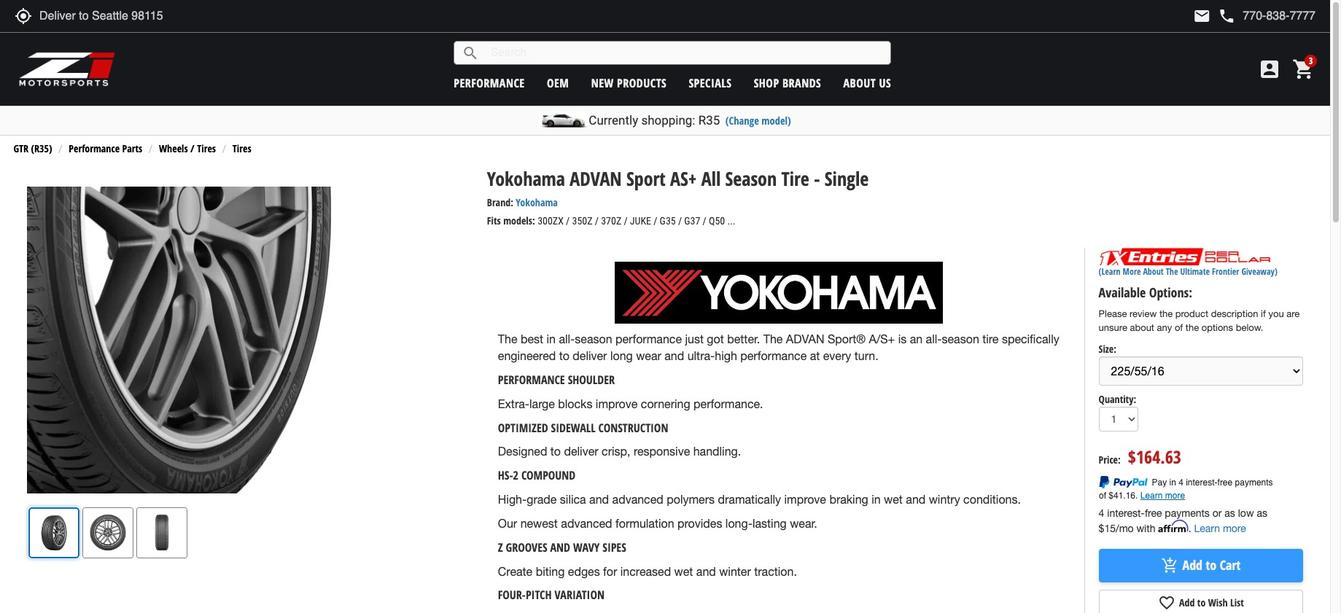 Task type: vqa. For each thing, say whether or not it's contained in the screenshot.
vehicle within The No Vehicle Selected! Select Your Vehicle
no



Task type: locate. For each thing, give the bounding box(es) containing it.
are
[[1287, 309, 1300, 320]]

deliver
[[573, 349, 607, 362], [564, 445, 598, 458]]

1 vertical spatial advanced
[[561, 517, 612, 530]]

advanced up formulation
[[612, 493, 664, 506]]

(change model) link
[[726, 114, 791, 128]]

2
[[513, 468, 519, 484]]

/ left 350z at the top of the page
[[566, 215, 570, 227]]

2 all- from the left
[[926, 333, 942, 346]]

2 horizontal spatial performance
[[740, 349, 807, 362]]

0 vertical spatial improve
[[596, 397, 638, 410]]

performance link
[[454, 75, 525, 91]]

1 horizontal spatial wet
[[884, 493, 903, 506]]

yokohama up yokohama link
[[487, 166, 565, 192]]

about
[[1130, 322, 1155, 333]]

add right favorite_border at the right
[[1179, 596, 1195, 610]]

yokohama up 300zx
[[516, 196, 558, 209]]

dramatically
[[718, 493, 781, 506]]

our newest advanced formulation provides long-lasting wear.
[[498, 517, 817, 530]]

to left wish
[[1197, 596, 1206, 610]]

1 horizontal spatial all-
[[926, 333, 942, 346]]

performance shoulder
[[498, 372, 615, 388]]

to inside "favorite_border add to wish list"
[[1197, 596, 1206, 610]]

2 season from the left
[[942, 333, 979, 346]]

0 horizontal spatial about
[[844, 75, 876, 91]]

engineered
[[498, 349, 556, 362]]

as+
[[670, 166, 697, 192]]

advan up at on the bottom of page
[[786, 333, 824, 346]]

add
[[1183, 557, 1203, 574], [1179, 596, 1195, 610]]

below.
[[1236, 322, 1264, 333]]

favorite_border add to wish list
[[1158, 594, 1244, 612]]

for
[[603, 565, 617, 578]]

0 horizontal spatial performance
[[454, 75, 525, 91]]

1 horizontal spatial advan
[[786, 333, 824, 346]]

1 horizontal spatial improve
[[784, 493, 826, 506]]

available
[[1099, 284, 1146, 301]]

high
[[715, 349, 737, 362]]

to inside 'the best in all-season performance just got better. the advan sport® a/s+ is an all-season tire specifically engineered to deliver long wear and ultra-high performance at every turn.'
[[559, 349, 570, 362]]

g37
[[684, 215, 700, 227]]

tires right wheels / tires link
[[233, 142, 251, 156]]

about left us
[[844, 75, 876, 91]]

0 horizontal spatial all-
[[559, 333, 575, 346]]

1 vertical spatial advan
[[786, 333, 824, 346]]

1 vertical spatial add
[[1179, 596, 1195, 610]]

1 vertical spatial the
[[1186, 322, 1199, 333]]

season up long at bottom left
[[575, 333, 612, 346]]

1 horizontal spatial as
[[1257, 507, 1268, 519]]

2 as from the left
[[1257, 507, 1268, 519]]

more
[[1223, 523, 1246, 534]]

add for add to cart
[[1183, 557, 1203, 574]]

deliver down optimized sidewall construction
[[564, 445, 598, 458]]

1 horizontal spatial season
[[942, 333, 979, 346]]

(learn more about the ultimate frontier giveaway) available options: please review the product description if you are unsure about any of the options below.
[[1099, 266, 1300, 333]]

add inside 'add_shopping_cart add to cart'
[[1183, 557, 1203, 574]]

giveaway)
[[1242, 266, 1278, 278]]

account_box
[[1258, 58, 1281, 81]]

product
[[1176, 309, 1209, 320]]

and left wintry
[[906, 493, 926, 506]]

and
[[665, 349, 684, 362], [589, 493, 609, 506], [906, 493, 926, 506], [696, 565, 716, 578]]

to left cart
[[1206, 557, 1217, 574]]

the up options: on the right
[[1166, 266, 1178, 278]]

all- right best
[[559, 333, 575, 346]]

advanced
[[612, 493, 664, 506], [561, 517, 612, 530]]

the right better.
[[763, 333, 783, 346]]

0 vertical spatial yokohama
[[487, 166, 565, 192]]

/ left g35
[[654, 215, 657, 227]]

the right of
[[1186, 322, 1199, 333]]

create biting edges for increased wet and winter traction.
[[498, 565, 797, 578]]

0 vertical spatial wet
[[884, 493, 903, 506]]

1 vertical spatial about
[[1143, 266, 1164, 278]]

tires right wheels
[[197, 142, 216, 156]]

sport
[[627, 166, 666, 192]]

1 vertical spatial yokohama
[[516, 196, 558, 209]]

370z
[[601, 215, 622, 227]]

.
[[1189, 523, 1191, 534]]

add_shopping_cart
[[1162, 557, 1179, 575]]

cart
[[1220, 557, 1241, 574]]

all
[[701, 166, 721, 192]]

0 horizontal spatial season
[[575, 333, 612, 346]]

wet right "braking"
[[884, 493, 903, 506]]

0 vertical spatial performance
[[454, 75, 525, 91]]

specifically
[[1002, 333, 1060, 346]]

gtr (r35)
[[13, 142, 52, 156]]

the up any
[[1160, 309, 1173, 320]]

the left best
[[498, 333, 517, 346]]

in right "braking"
[[872, 493, 881, 506]]

0 vertical spatial add
[[1183, 557, 1203, 574]]

0 horizontal spatial tires
[[197, 142, 216, 156]]

best
[[521, 333, 543, 346]]

1 vertical spatial deliver
[[564, 445, 598, 458]]

advanced up wavy
[[561, 517, 612, 530]]

/mo
[[1116, 523, 1134, 534]]

model)
[[762, 114, 791, 128]]

description
[[1211, 309, 1258, 320]]

0 horizontal spatial wet
[[674, 565, 693, 578]]

deliver up the shoulder
[[573, 349, 607, 362]]

advan up 350z at the top of the page
[[570, 166, 622, 192]]

300zx
[[538, 215, 564, 227]]

my_location
[[15, 7, 32, 25]]

pitch
[[526, 587, 552, 603]]

about
[[844, 75, 876, 91], [1143, 266, 1164, 278]]

shopping_cart link
[[1289, 58, 1316, 81]]

got
[[707, 333, 724, 346]]

as
[[1225, 507, 1235, 519], [1257, 507, 1268, 519]]

designed to deliver crisp, responsive handling.
[[498, 445, 741, 458]]

polymers
[[667, 493, 715, 506]]

tire
[[983, 333, 999, 346]]

all-
[[559, 333, 575, 346], [926, 333, 942, 346]]

wet right increased
[[674, 565, 693, 578]]

blocks
[[558, 397, 593, 410]]

braking
[[830, 493, 868, 506]]

1 vertical spatial performance
[[616, 333, 682, 346]]

price:
[[1099, 453, 1121, 467]]

season
[[575, 333, 612, 346], [942, 333, 979, 346]]

to up performance shoulder
[[559, 349, 570, 362]]

to up compound
[[551, 445, 561, 458]]

high-grade silica and advanced polymers dramatically improve braking in wet and wintry conditions.
[[498, 493, 1021, 506]]

unsure
[[1099, 322, 1127, 333]]

performance down search
[[454, 75, 525, 91]]

0 horizontal spatial advan
[[570, 166, 622, 192]]

performance down better.
[[740, 349, 807, 362]]

as right low
[[1257, 507, 1268, 519]]

0 vertical spatial in
[[547, 333, 556, 346]]

0 horizontal spatial in
[[547, 333, 556, 346]]

options
[[1202, 322, 1233, 333]]

in right best
[[547, 333, 556, 346]]

learn
[[1194, 523, 1220, 534]]

and inside 'the best in all-season performance just got better. the advan sport® a/s+ is an all-season tire specifically engineered to deliver long wear and ultra-high performance at every turn.'
[[665, 349, 684, 362]]

shoulder
[[568, 372, 615, 388]]

tire
[[782, 166, 809, 192]]

all- right an
[[926, 333, 942, 346]]

frontier
[[1212, 266, 1239, 278]]

advan inside 'the best in all-season performance just got better. the advan sport® a/s+ is an all-season tire specifically engineered to deliver long wear and ultra-high performance at every turn.'
[[786, 333, 824, 346]]

0 vertical spatial deliver
[[573, 349, 607, 362]]

wet
[[884, 493, 903, 506], [674, 565, 693, 578]]

performance
[[69, 142, 120, 156]]

performance up wear
[[616, 333, 682, 346]]

z1 motorsports logo image
[[18, 51, 116, 88]]

1 horizontal spatial tires
[[233, 142, 251, 156]]

to inside 'add_shopping_cart add to cart'
[[1206, 557, 1217, 574]]

0 horizontal spatial as
[[1225, 507, 1235, 519]]

1 vertical spatial wet
[[674, 565, 693, 578]]

0 vertical spatial the
[[1160, 309, 1173, 320]]

in
[[547, 333, 556, 346], [872, 493, 881, 506]]

improve up wear.
[[784, 493, 826, 506]]

brands
[[783, 75, 821, 91]]

extra-large blocks improve cornering performance.
[[498, 397, 763, 410]]

and right wear
[[665, 349, 684, 362]]

0 vertical spatial advan
[[570, 166, 622, 192]]

an
[[910, 333, 923, 346]]

0 horizontal spatial the
[[498, 333, 517, 346]]

about right more
[[1143, 266, 1164, 278]]

better.
[[727, 333, 760, 346]]

1 vertical spatial in
[[872, 493, 881, 506]]

just
[[685, 333, 704, 346]]

long-
[[726, 517, 753, 530]]

add right add_shopping_cart
[[1183, 557, 1203, 574]]

0 horizontal spatial the
[[1160, 309, 1173, 320]]

$164.63
[[1128, 445, 1182, 469]]

improve up construction
[[596, 397, 638, 410]]

and right silica
[[589, 493, 609, 506]]

2 horizontal spatial the
[[1166, 266, 1178, 278]]

season left tire
[[942, 333, 979, 346]]

construction
[[598, 420, 668, 436]]

4 interest-free payments or as low as $15 /mo with affirm . learn more
[[1099, 507, 1268, 534]]

as right 'or'
[[1225, 507, 1235, 519]]

/ right g37
[[703, 215, 707, 227]]

grooves
[[506, 540, 547, 556]]

learn more link
[[1194, 523, 1246, 534]]

advan inside yokohama advan sport as+ all season tire - single brand: yokohama fits models: 300zx / 350z / 370z / juke / g35 / g37 / q50 ...
[[570, 166, 622, 192]]

1 horizontal spatial about
[[1143, 266, 1164, 278]]

about inside (learn more about the ultimate frontier giveaway) available options: please review the product description if you are unsure about any of the options below.
[[1143, 266, 1164, 278]]

add inside "favorite_border add to wish list"
[[1179, 596, 1195, 610]]

1 all- from the left
[[559, 333, 575, 346]]

performance.
[[694, 397, 763, 410]]

...
[[727, 215, 736, 227]]

tires link
[[233, 142, 251, 156]]

2 tires from the left
[[233, 142, 251, 156]]



Task type: describe. For each thing, give the bounding box(es) containing it.
grade
[[527, 493, 557, 506]]

the inside (learn more about the ultimate frontier giveaway) available options: please review the product description if you are unsure about any of the options below.
[[1166, 266, 1178, 278]]

wheels / tires link
[[159, 142, 216, 156]]

gtr
[[13, 142, 28, 156]]

wear
[[636, 349, 661, 362]]

hs-2 compound
[[498, 468, 576, 484]]

0 horizontal spatial improve
[[596, 397, 638, 410]]

currently
[[589, 113, 638, 128]]

handling.
[[693, 445, 741, 458]]

shop brands link
[[754, 75, 821, 91]]

payments
[[1165, 507, 1210, 519]]

1 vertical spatial improve
[[784, 493, 826, 506]]

provides
[[678, 517, 722, 530]]

at
[[810, 349, 820, 362]]

variation
[[555, 587, 605, 603]]

parts
[[122, 142, 142, 156]]

1 as from the left
[[1225, 507, 1235, 519]]

1 tires from the left
[[197, 142, 216, 156]]

1 horizontal spatial the
[[763, 333, 783, 346]]

shopping:
[[641, 113, 695, 128]]

mail link
[[1193, 7, 1211, 25]]

gtr (r35) link
[[13, 142, 52, 156]]

winter
[[719, 565, 751, 578]]

sidewall
[[551, 420, 596, 436]]

phone link
[[1218, 7, 1316, 25]]

phone
[[1218, 7, 1236, 25]]

free
[[1145, 507, 1162, 519]]

search
[[462, 44, 479, 62]]

about us
[[844, 75, 891, 91]]

account_box link
[[1254, 58, 1285, 81]]

/ right 370z
[[624, 215, 628, 227]]

or
[[1213, 507, 1222, 519]]

1 horizontal spatial performance
[[616, 333, 682, 346]]

and left winter
[[696, 565, 716, 578]]

optimized
[[498, 420, 548, 436]]

4
[[1099, 507, 1105, 519]]

Search search field
[[479, 42, 891, 64]]

wear.
[[790, 517, 817, 530]]

add for add to wish list
[[1179, 596, 1195, 610]]

season
[[725, 166, 777, 192]]

q50
[[709, 215, 725, 227]]

biting
[[536, 565, 565, 578]]

quantity:
[[1099, 392, 1136, 406]]

extra-
[[498, 397, 530, 410]]

lasting
[[753, 517, 787, 530]]

new
[[591, 75, 614, 91]]

/ right wheels
[[190, 142, 195, 156]]

shopping_cart
[[1292, 58, 1316, 81]]

ultimate
[[1180, 266, 1210, 278]]

newest
[[520, 517, 558, 530]]

sport®
[[828, 333, 866, 346]]

in inside 'the best in all-season performance just got better. the advan sport® a/s+ is an all-season tire specifically engineered to deliver long wear and ultra-high performance at every turn.'
[[547, 333, 556, 346]]

conditions.
[[964, 493, 1021, 506]]

favorite_border
[[1158, 594, 1176, 612]]

designed
[[498, 445, 547, 458]]

(learn more about the ultimate frontier giveaway) link
[[1099, 266, 1278, 278]]

350z
[[572, 215, 593, 227]]

crisp,
[[602, 445, 630, 458]]

specials
[[689, 75, 732, 91]]

1 horizontal spatial in
[[872, 493, 881, 506]]

wintry
[[929, 493, 960, 506]]

(r35)
[[31, 142, 52, 156]]

large
[[530, 397, 555, 410]]

yokohama advan sport as+ all season tire - single brand: yokohama fits models: 300zx / 350z / 370z / juke / g35 / g37 / q50 ...
[[487, 166, 869, 228]]

if
[[1261, 309, 1266, 320]]

new products
[[591, 75, 667, 91]]

please
[[1099, 309, 1127, 320]]

deliver inside 'the best in all-season performance just got better. the advan sport® a/s+ is an all-season tire specifically engineered to deliver long wear and ultra-high performance at every turn.'
[[573, 349, 607, 362]]

2 vertical spatial performance
[[740, 349, 807, 362]]

new products link
[[591, 75, 667, 91]]

of
[[1175, 322, 1183, 333]]

/ left g37
[[678, 215, 682, 227]]

oem
[[547, 75, 569, 91]]

more
[[1123, 266, 1141, 278]]

us
[[879, 75, 891, 91]]

about us link
[[844, 75, 891, 91]]

increased
[[621, 565, 671, 578]]

mail
[[1193, 7, 1211, 25]]

performance parts link
[[69, 142, 142, 156]]

formulation
[[616, 517, 674, 530]]

affirm
[[1158, 521, 1189, 533]]

wavy
[[573, 540, 600, 556]]

/ left 370z
[[595, 215, 599, 227]]

performance
[[498, 372, 565, 388]]

turn.
[[855, 349, 879, 362]]

g35
[[660, 215, 676, 227]]

0 vertical spatial advanced
[[612, 493, 664, 506]]

long
[[610, 349, 633, 362]]

1 horizontal spatial the
[[1186, 322, 1199, 333]]

brand:
[[487, 196, 513, 209]]

1 season from the left
[[575, 333, 612, 346]]

(learn
[[1099, 266, 1121, 278]]

wheels
[[159, 142, 188, 156]]

r35
[[698, 113, 720, 128]]

currently shopping: r35 (change model)
[[589, 113, 791, 128]]

size:
[[1099, 342, 1117, 356]]

$15
[[1099, 523, 1116, 534]]

0 vertical spatial about
[[844, 75, 876, 91]]

is
[[898, 333, 907, 346]]

with
[[1137, 523, 1156, 534]]

add_shopping_cart add to cart
[[1162, 557, 1241, 575]]



